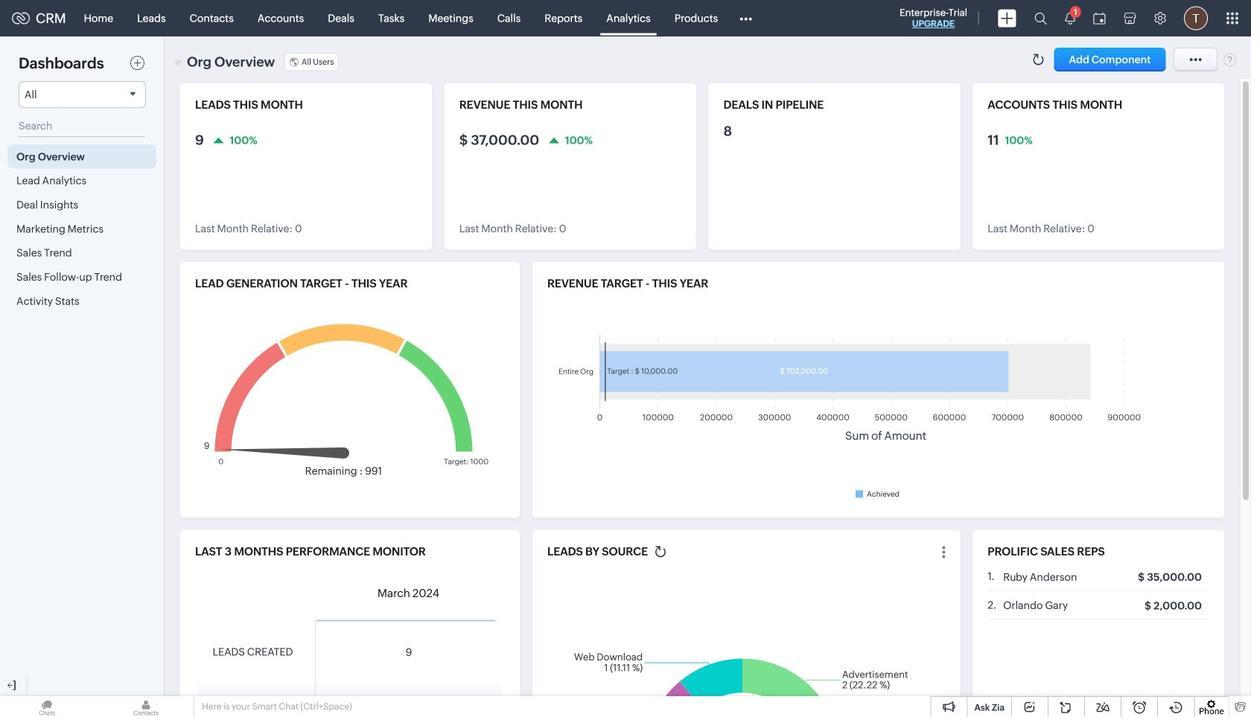 Task type: vqa. For each thing, say whether or not it's contained in the screenshot.
Chats image
yes



Task type: locate. For each thing, give the bounding box(es) containing it.
search image
[[1035, 12, 1048, 25]]

search element
[[1026, 0, 1056, 37]]

Other Modules field
[[730, 6, 762, 30]]

chats image
[[0, 697, 94, 717]]

signals element
[[1056, 0, 1085, 37]]

profile element
[[1176, 0, 1217, 36]]

profile image
[[1185, 6, 1208, 30]]

Search text field
[[19, 115, 145, 137]]

None field
[[19, 81, 146, 108]]

None button
[[1055, 48, 1166, 72]]

create menu image
[[998, 9, 1017, 27]]



Task type: describe. For each thing, give the bounding box(es) containing it.
logo image
[[12, 12, 30, 24]]

calendar image
[[1094, 12, 1106, 24]]

contacts image
[[99, 697, 193, 717]]

create menu element
[[989, 0, 1026, 36]]

help image
[[1224, 53, 1237, 66]]



